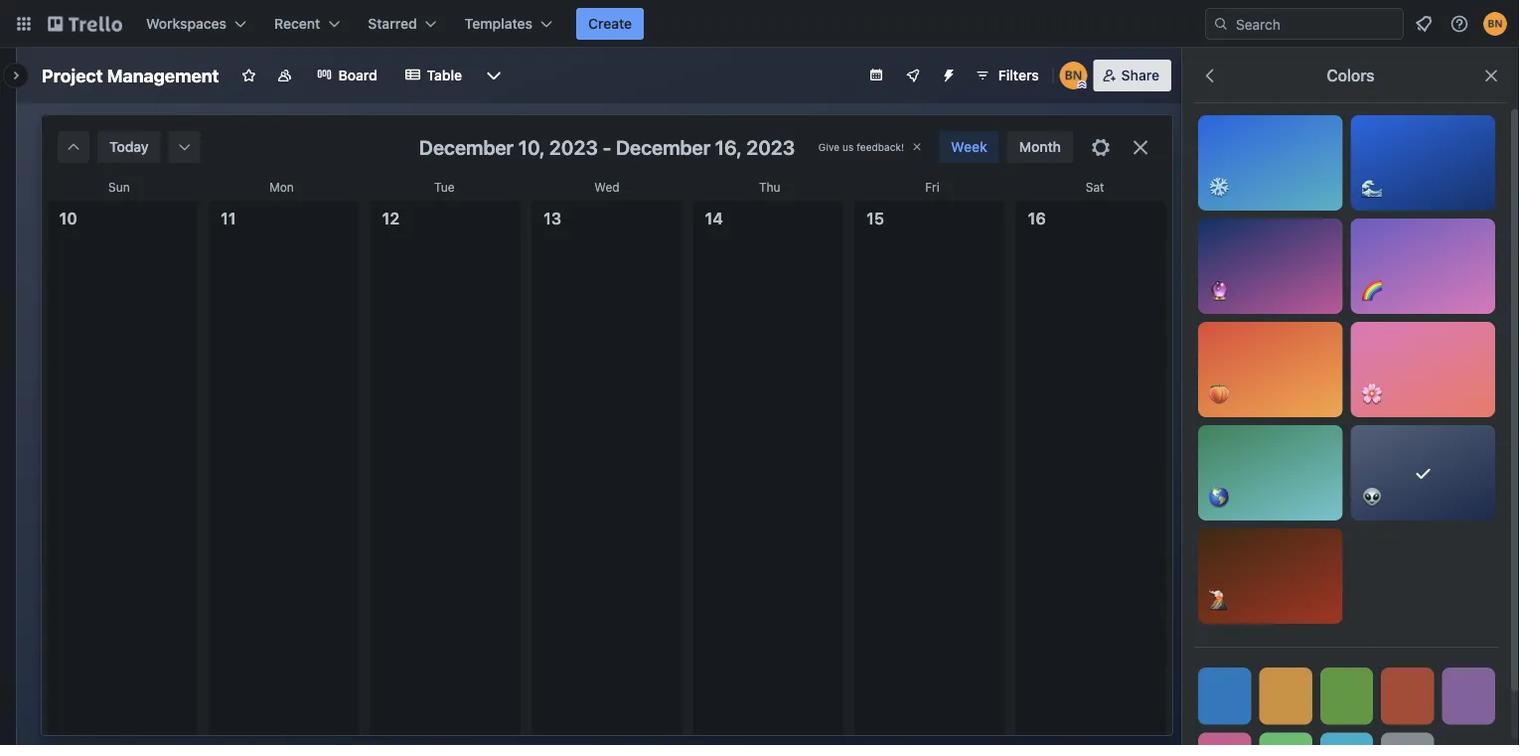 Task type: vqa. For each thing, say whether or not it's contained in the screenshot.
left Lists
no



Task type: locate. For each thing, give the bounding box(es) containing it.
fri
[[926, 180, 940, 194]]

today
[[109, 139, 149, 155]]

Search field
[[1229, 9, 1403, 39]]

workspaces button
[[134, 8, 258, 40]]

1 horizontal spatial ben nelson (bennelson96) image
[[1484, 12, 1508, 36]]

sm image
[[64, 137, 83, 157]]

1 horizontal spatial 2023
[[747, 135, 795, 159]]

december
[[419, 135, 514, 159], [616, 135, 711, 159]]

project management
[[42, 65, 219, 86]]

give
[[819, 141, 840, 153]]

month
[[1019, 139, 1061, 155]]

2023
[[549, 135, 598, 159], [747, 135, 795, 159]]

colors
[[1327, 66, 1375, 85]]

wed
[[595, 180, 620, 194]]

13
[[544, 209, 561, 228]]

recent
[[274, 15, 320, 32]]

1 horizontal spatial december
[[616, 135, 711, 159]]

🍑
[[1210, 384, 1225, 403]]

🌎
[[1210, 488, 1225, 506]]

board
[[338, 67, 377, 83]]

0 horizontal spatial ben nelson (bennelson96) image
[[1060, 62, 1088, 89]]

filters
[[999, 67, 1039, 83]]

2023 up thu
[[747, 135, 795, 159]]

sun
[[108, 180, 130, 194]]

december up tue
[[419, 135, 514, 159]]

starred button
[[356, 8, 449, 40]]

templates button
[[453, 8, 565, 40]]

🌋
[[1210, 591, 1225, 610]]

14
[[705, 209, 723, 228]]

project
[[42, 65, 103, 86]]

december 10, 2023 - december 16, 2023
[[419, 135, 795, 159]]

us
[[843, 141, 854, 153]]

❄️
[[1210, 177, 1225, 196]]

workspaces
[[146, 15, 227, 32]]

0 vertical spatial ben nelson (bennelson96) image
[[1484, 12, 1508, 36]]

2 december from the left
[[616, 135, 711, 159]]

-
[[603, 135, 612, 159]]

board link
[[305, 60, 389, 91]]

ben nelson (bennelson96) image right open information menu 'icon'
[[1484, 12, 1508, 36]]

december right -
[[616, 135, 711, 159]]

month button
[[1008, 131, 1073, 163]]

automation image
[[933, 60, 961, 87]]

🌸
[[1362, 384, 1378, 403]]

open information menu image
[[1450, 14, 1470, 34]]

👽
[[1362, 488, 1378, 506]]

give us feedback!
[[819, 141, 905, 153]]

🌊
[[1362, 177, 1378, 196]]

2023 left -
[[549, 135, 598, 159]]

workspace visible image
[[277, 68, 293, 83]]

table
[[427, 67, 462, 83]]

ben nelson (bennelson96) image
[[1484, 12, 1508, 36], [1060, 62, 1088, 89]]

management
[[107, 65, 219, 86]]

sm image
[[175, 137, 194, 157]]

recent button
[[262, 8, 352, 40]]

1 vertical spatial ben nelson (bennelson96) image
[[1060, 62, 1088, 89]]

back to home image
[[48, 8, 122, 40]]

ben nelson (bennelson96) image right filters
[[1060, 62, 1088, 89]]

tue
[[434, 180, 455, 194]]

2 2023 from the left
[[747, 135, 795, 159]]

1 2023 from the left
[[549, 135, 598, 159]]

12
[[382, 209, 400, 228]]

0 horizontal spatial 2023
[[549, 135, 598, 159]]

0 horizontal spatial december
[[419, 135, 514, 159]]

search image
[[1214, 16, 1229, 32]]



Task type: describe. For each thing, give the bounding box(es) containing it.
customize views image
[[484, 66, 504, 85]]

starred
[[368, 15, 417, 32]]

thu
[[759, 180, 781, 194]]

calendar power-up image
[[868, 67, 884, 82]]

share
[[1122, 67, 1160, 83]]

1 december from the left
[[419, 135, 514, 159]]

filters button
[[969, 60, 1045, 91]]

table link
[[393, 60, 474, 91]]

create button
[[576, 8, 644, 40]]

ben nelson (bennelson96) image inside primary element
[[1484, 12, 1508, 36]]

🌈
[[1362, 281, 1378, 300]]

sat
[[1086, 180, 1105, 194]]

16,
[[715, 135, 742, 159]]

create
[[588, 15, 632, 32]]

feedback!
[[857, 141, 905, 153]]

share button
[[1094, 60, 1172, 91]]

16
[[1028, 209, 1046, 228]]

power ups image
[[905, 68, 921, 83]]

10
[[59, 209, 77, 228]]

this member is an admin of this board. image
[[1078, 81, 1087, 89]]

give us feedback! link
[[819, 141, 905, 153]]

11
[[221, 209, 236, 228]]

🔮
[[1210, 281, 1225, 300]]

Board name text field
[[32, 60, 229, 91]]

templates
[[465, 15, 533, 32]]

primary element
[[0, 0, 1520, 48]]

star or unstar board image
[[241, 68, 257, 83]]

today button
[[97, 131, 161, 163]]

mon
[[270, 180, 294, 194]]

0 notifications image
[[1412, 12, 1436, 36]]

10,
[[518, 135, 545, 159]]

15
[[867, 209, 884, 228]]



